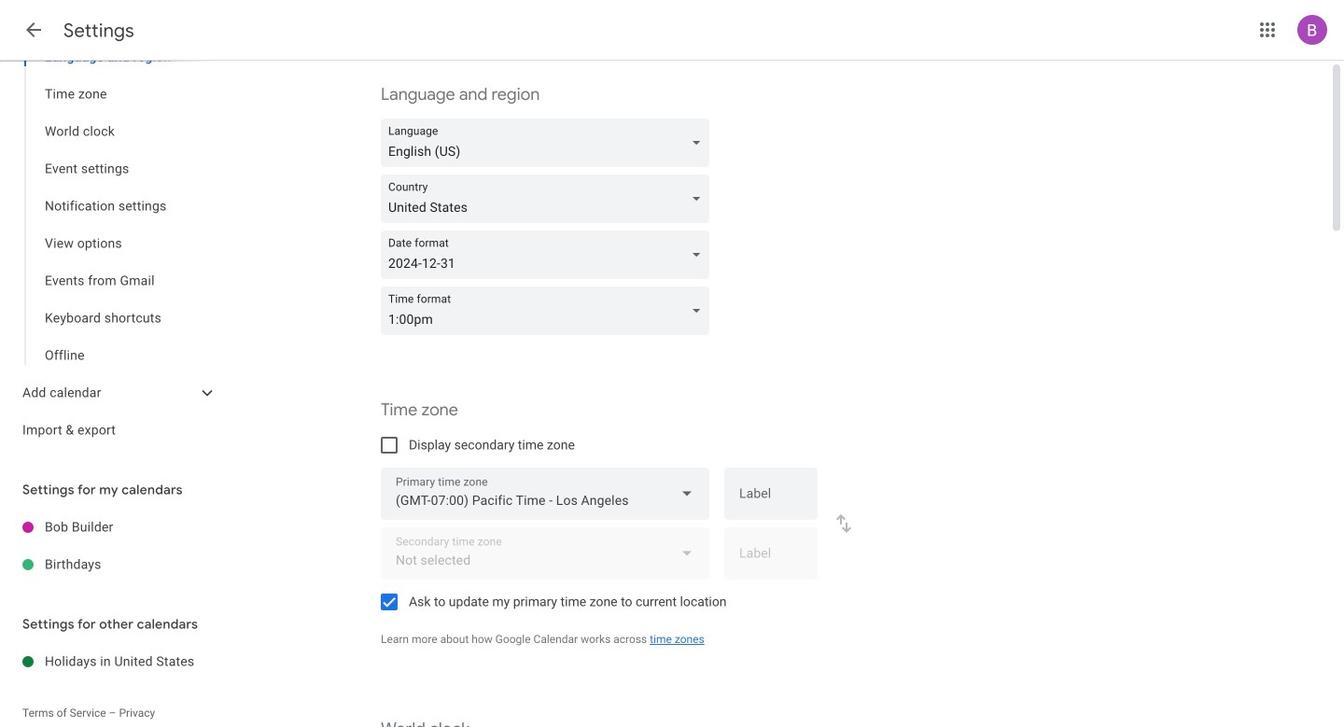 Task type: vqa. For each thing, say whether or not it's contained in the screenshot.
'–'
no



Task type: locate. For each thing, give the bounding box(es) containing it.
heading
[[64, 19, 134, 42]]

0 vertical spatial tree
[[0, 1, 224, 449]]

1 vertical spatial tree
[[0, 509, 224, 584]]

group
[[0, 38, 224, 375]]

Label for primary time zone. text field
[[740, 488, 803, 514]]

tree
[[0, 1, 224, 449], [0, 509, 224, 584]]

None field
[[381, 119, 717, 167], [381, 175, 717, 223], [381, 231, 717, 279], [381, 287, 717, 335], [381, 468, 710, 520], [381, 119, 717, 167], [381, 175, 717, 223], [381, 231, 717, 279], [381, 287, 717, 335], [381, 468, 710, 520]]

Label for secondary time zone. text field
[[740, 548, 803, 574]]



Task type: describe. For each thing, give the bounding box(es) containing it.
birthdays tree item
[[0, 546, 224, 584]]

bob builder tree item
[[0, 509, 224, 546]]

1 tree from the top
[[0, 1, 224, 449]]

2 tree from the top
[[0, 509, 224, 584]]

go back image
[[22, 19, 45, 41]]

holidays in united states tree item
[[0, 643, 224, 681]]



